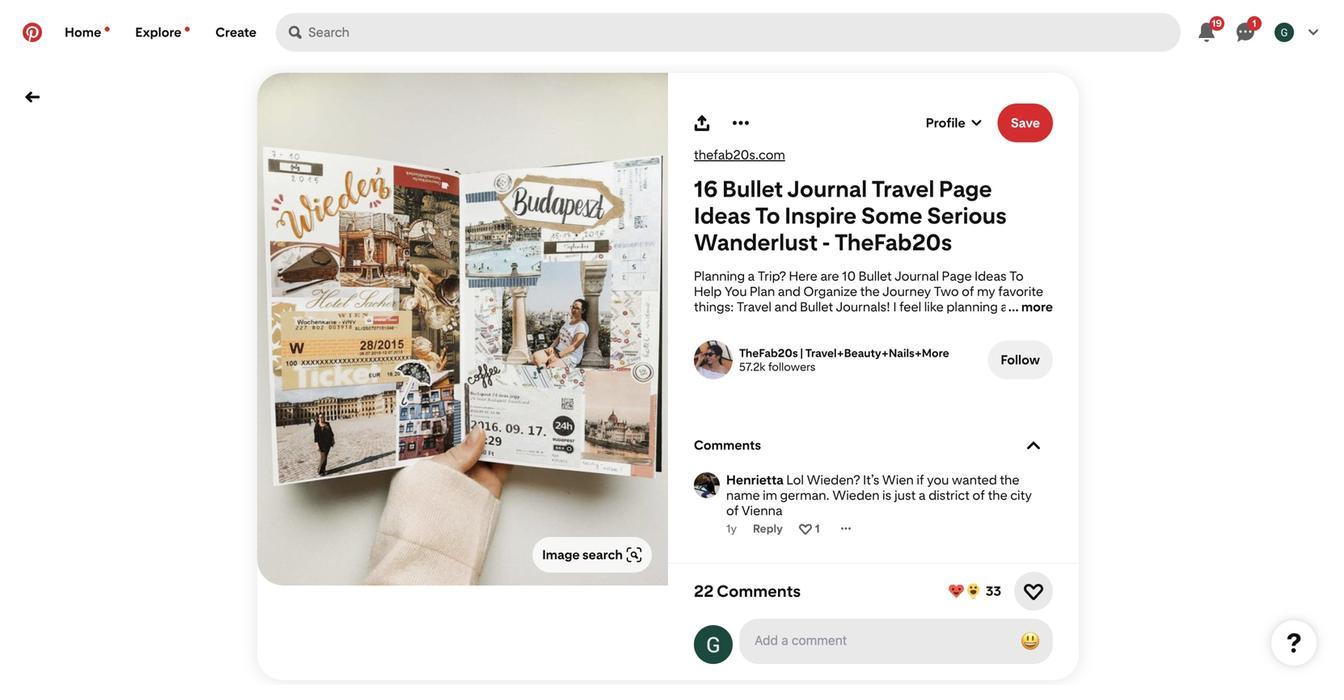 Task type: describe. For each thing, give the bounding box(es) containing it.
2
[[786, 553, 792, 565]]

actual
[[838, 315, 874, 330]]

journals!
[[836, 299, 890, 315]]

16 bullet journal travel page ideas to inspire some serious wanderlust - thefab20s link
[[694, 176, 1053, 256]]

10
[[842, 269, 856, 284]]

1 vertical spatial bullet
[[859, 269, 892, 284]]

1y
[[726, 522, 737, 535]]

wien
[[882, 472, 914, 488]]

some
[[861, 202, 923, 229]]

a inside lol wieden? it's wien if you wanted the name im german. wieden is just a district of the city of vienna
[[919, 488, 926, 503]]

trip?
[[758, 269, 786, 284]]

16
[[694, 176, 718, 202]]

explore link
[[122, 13, 203, 52]]

thefab20s inside the 16 bullet journal travel page ideas to inspire some serious wanderlust - thefab20s
[[835, 229, 952, 256]]

19
[[1212, 17, 1222, 29]]

lol wieden? it's wien if you wanted the name im german. wieden is just a district of the city of vienna
[[726, 472, 1035, 518]]

1 vertical spatial comments
[[717, 582, 801, 601]]

click to shop image
[[626, 547, 642, 563]]

it's
[[863, 472, 879, 488]]

⎯⎯
[[733, 552, 755, 565]]

journey
[[883, 284, 931, 299]]

things:
[[694, 299, 734, 315]]

wieden
[[832, 488, 880, 503]]

robinsongreg175 image
[[694, 625, 733, 664]]

of right district
[[973, 488, 985, 503]]

organize
[[803, 284, 857, 299]]

are
[[820, 269, 839, 284]]

1 horizontal spatial 1
[[1252, 17, 1257, 29]]

thefab20s.com
[[694, 147, 785, 163]]

bullet inside the 16 bullet journal travel page ideas to inspire some serious wanderlust - thefab20s
[[722, 176, 783, 202]]

greg robinson image
[[1275, 23, 1294, 42]]

profile
[[926, 115, 965, 131]]

travel inside the 16 bullet journal travel page ideas to inspire some serious wanderlust - thefab20s
[[872, 176, 935, 202]]

0 horizontal spatial a
[[748, 269, 755, 284]]

Add a comment field
[[755, 632, 1001, 648]]

like
[[924, 299, 944, 315]]

home
[[65, 25, 101, 40]]

favorite
[[998, 284, 1043, 299]]

thefab20s | travel+beauty+nails+more 57.2k followers
[[739, 346, 949, 374]]

follow
[[1001, 352, 1040, 368]]

can
[[694, 315, 716, 330]]

followers
[[768, 360, 816, 374]]

inspire
[[785, 202, 857, 229]]

...
[[1008, 299, 1019, 315]]

22
[[694, 582, 714, 601]]

explore
[[135, 25, 182, 40]]

2 as from the left
[[800, 315, 813, 330]]

|
[[800, 346, 803, 360]]

feel
[[899, 299, 921, 315]]

you
[[927, 472, 949, 488]]

be
[[718, 315, 734, 330]]

the right the 10
[[860, 284, 880, 299]]

travel+beauty+nails+more
[[805, 346, 949, 360]]

henrietta image
[[694, 472, 720, 498]]

save button
[[998, 104, 1053, 142]]

comments button
[[694, 438, 1053, 453]]

Search text field
[[308, 13, 1181, 52]]

wanderlust
[[694, 229, 818, 256]]

lol
[[786, 472, 804, 488]]

serious
[[927, 202, 1007, 229]]

reply button
[[753, 522, 783, 535]]

image search
[[542, 547, 623, 563]]

thefab20s.com link
[[694, 147, 785, 163]]

the left city
[[988, 488, 1008, 503]]

wanted
[[952, 472, 997, 488]]

henrietta link
[[726, 472, 784, 488]]

replies
[[794, 553, 825, 565]]

im
[[763, 488, 777, 503]]

create link
[[203, 13, 269, 52]]

create
[[215, 25, 256, 40]]

name
[[726, 488, 760, 503]]

reaction image
[[1024, 582, 1043, 601]]

vienna
[[742, 503, 783, 518]]

henrietta
[[726, 472, 784, 488]]

german.
[[780, 488, 830, 503]]

here
[[789, 269, 818, 284]]

wieden?
[[807, 472, 860, 488]]

my
[[977, 284, 995, 299]]



Task type: locate. For each thing, give the bounding box(es) containing it.
view
[[762, 553, 785, 565]]

0 vertical spatial thefab20s
[[835, 229, 952, 256]]

thefab20s left |
[[739, 346, 798, 360]]

of inside planning a trip? here are 10 bullet journal page ideas to help you plan and organize the journey two of my favorite things: travel and bullet journals! i feel like planning a trip can be just as fun as the actual trip.
[[962, 284, 974, 299]]

page left my
[[942, 269, 972, 284]]

1 as from the left
[[761, 315, 774, 330]]

comments down view
[[717, 582, 801, 601]]

notifications image inside explore link
[[185, 27, 190, 32]]

search
[[582, 547, 623, 563]]

comments
[[694, 438, 761, 453], [717, 582, 801, 601]]

a left ... at the top of the page
[[1001, 299, 1008, 315]]

bullet right the fun
[[800, 299, 833, 315]]

1 horizontal spatial just
[[894, 488, 916, 503]]

bullet down thefab20s.com link
[[722, 176, 783, 202]]

journal inside the 16 bullet journal travel page ideas to inspire some serious wanderlust - thefab20s
[[787, 176, 867, 202]]

1 notifications image from the left
[[105, 27, 109, 32]]

of left my
[[962, 284, 974, 299]]

1 button
[[1226, 13, 1265, 52], [815, 522, 820, 535]]

trip.
[[877, 315, 901, 330]]

fun
[[777, 315, 797, 330]]

2 horizontal spatial bullet
[[859, 269, 892, 284]]

😃
[[1021, 629, 1040, 652]]

just right be
[[737, 315, 758, 330]]

1 vertical spatial travel
[[737, 299, 772, 315]]

1 left the greg robinson icon
[[1252, 17, 1257, 29]]

0 horizontal spatial 1 button
[[815, 522, 820, 535]]

1 horizontal spatial a
[[919, 488, 926, 503]]

journal inside planning a trip? here are 10 bullet journal page ideas to help you plan and organize the journey two of my favorite things: travel and bullet journals! i feel like planning a trip can be just as fun as the actual trip.
[[895, 269, 939, 284]]

thefab20s inside the thefab20s | travel+beauty+nails+more 57.2k followers
[[739, 346, 798, 360]]

... more
[[1006, 299, 1053, 315]]

select a board you want to save to image
[[972, 118, 982, 128]]

1 horizontal spatial bullet
[[800, 299, 833, 315]]

journal
[[787, 176, 867, 202], [895, 269, 939, 284]]

profile button
[[926, 104, 985, 142]]

1 vertical spatial 1 button
[[815, 522, 820, 535]]

0 horizontal spatial travel
[[737, 299, 772, 315]]

thefab20s up journey
[[835, 229, 952, 256]]

0 vertical spatial comments
[[694, 438, 761, 453]]

of
[[962, 284, 974, 299], [973, 488, 985, 503], [726, 503, 739, 518]]

⎯⎯ view 2 replies
[[733, 552, 825, 565]]

to left inspire
[[755, 202, 780, 229]]

0 horizontal spatial to
[[755, 202, 780, 229]]

ideas up the planning
[[975, 269, 1007, 284]]

😃 button
[[741, 620, 1051, 662], [1014, 625, 1047, 658]]

1 vertical spatial a
[[1001, 299, 1008, 315]]

the right wanted
[[1000, 472, 1020, 488]]

0 vertical spatial bullet
[[722, 176, 783, 202]]

1 vertical spatial ideas
[[975, 269, 1007, 284]]

ideas inside planning a trip? here are 10 bullet journal page ideas to help you plan and organize the journey two of my favorite things: travel and bullet journals! i feel like planning a trip can be just as fun as the actual trip.
[[975, 269, 1007, 284]]

two
[[934, 284, 959, 299]]

0 vertical spatial 1
[[1252, 17, 1257, 29]]

0 horizontal spatial notifications image
[[105, 27, 109, 32]]

journal up feel at the right top of page
[[895, 269, 939, 284]]

0 horizontal spatial 1
[[815, 522, 820, 535]]

bullet
[[722, 176, 783, 202], [859, 269, 892, 284], [800, 299, 833, 315]]

1 vertical spatial to
[[1009, 269, 1024, 284]]

and
[[778, 284, 801, 299], [774, 299, 797, 315]]

expand icon image
[[1027, 439, 1040, 452]]

image search button
[[533, 537, 652, 573]]

0 horizontal spatial ideas
[[694, 202, 751, 229]]

1 button right react icon
[[815, 522, 820, 535]]

0 vertical spatial ideas
[[694, 202, 751, 229]]

of up 1y
[[726, 503, 739, 518]]

thefab20s
[[835, 229, 952, 256], [739, 346, 798, 360]]

is
[[882, 488, 891, 503]]

0 horizontal spatial journal
[[787, 176, 867, 202]]

just inside planning a trip? here are 10 bullet journal page ideas to help you plan and organize the journey two of my favorite things: travel and bullet journals! i feel like planning a trip can be just as fun as the actual trip.
[[737, 315, 758, 330]]

1 vertical spatial journal
[[895, 269, 939, 284]]

bullet right the 10
[[859, 269, 892, 284]]

1 horizontal spatial to
[[1009, 269, 1024, 284]]

help
[[694, 284, 722, 299]]

a
[[748, 269, 755, 284], [1001, 299, 1008, 315], [919, 488, 926, 503]]

search icon image
[[289, 26, 302, 39]]

plan
[[750, 284, 775, 299]]

0 horizontal spatial just
[[737, 315, 758, 330]]

1 horizontal spatial travel
[[872, 176, 935, 202]]

more
[[1021, 299, 1053, 315]]

0 vertical spatial 1 button
[[1226, 13, 1265, 52]]

sara kudla image
[[733, 579, 759, 605]]

and down the trip?
[[774, 299, 797, 315]]

the left actual
[[816, 315, 835, 330]]

0 vertical spatial a
[[748, 269, 755, 284]]

1 horizontal spatial journal
[[895, 269, 939, 284]]

travel
[[872, 176, 935, 202], [737, 299, 772, 315]]

notifications image for home
[[105, 27, 109, 32]]

follow button
[[988, 341, 1053, 379]]

0 vertical spatial to
[[755, 202, 780, 229]]

1 vertical spatial thefab20s
[[739, 346, 798, 360]]

sara kudla link
[[733, 579, 759, 605]]

of for two
[[962, 284, 974, 299]]

1 horizontal spatial thefab20s
[[835, 229, 952, 256]]

planning
[[947, 299, 998, 315]]

1 horizontal spatial as
[[800, 315, 813, 330]]

to up ... at the top of the page
[[1009, 269, 1024, 284]]

as right the fun
[[800, 315, 813, 330]]

2 vertical spatial bullet
[[800, 299, 833, 315]]

just right is
[[894, 488, 916, 503]]

i
[[893, 299, 897, 315]]

notifications image
[[105, 27, 109, 32], [185, 27, 190, 32]]

and right plan on the right of page
[[778, 284, 801, 299]]

you
[[725, 284, 747, 299]]

notifications image right explore
[[185, 27, 190, 32]]

0 horizontal spatial thefab20s
[[739, 346, 798, 360]]

ideas
[[694, 202, 751, 229], [975, 269, 1007, 284]]

1 vertical spatial 1
[[815, 522, 820, 535]]

0 vertical spatial journal
[[787, 176, 867, 202]]

a left the trip?
[[748, 269, 755, 284]]

thefab20s | travel+beauty+nails+more avatar link image
[[694, 341, 733, 379]]

just inside lol wieden? it's wien if you wanted the name im german. wieden is just a district of the city of vienna
[[894, 488, 916, 503]]

1 horizontal spatial notifications image
[[185, 27, 190, 32]]

page inside the 16 bullet journal travel page ideas to inspire some serious wanderlust - thefab20s
[[939, 176, 992, 202]]

57.2k
[[739, 360, 766, 374]]

reply
[[753, 522, 783, 535]]

travel down profile
[[872, 176, 935, 202]]

thefab20s | travel+beauty+nails+more link
[[739, 346, 949, 360]]

notifications image inside the home link
[[105, 27, 109, 32]]

planning
[[694, 269, 745, 284]]

to inside the 16 bullet journal travel page ideas to inspire some serious wanderlust - thefab20s
[[755, 202, 780, 229]]

city
[[1010, 488, 1032, 503]]

0 horizontal spatial as
[[761, 315, 774, 330]]

33
[[986, 584, 1001, 599]]

1 horizontal spatial ideas
[[975, 269, 1007, 284]]

trip
[[1011, 299, 1031, 315]]

1 button right 19
[[1226, 13, 1265, 52]]

to inside planning a trip? here are 10 bullet journal page ideas to help you plan and organize the journey two of my favorite things: travel and bullet journals! i feel like planning a trip can be just as fun as the actual trip.
[[1009, 269, 1024, 284]]

ideas up planning at the top
[[694, 202, 751, 229]]

page inside planning a trip? here are 10 bullet journal page ideas to help you plan and organize the journey two of my favorite things: travel and bullet journals! i feel like planning a trip can be just as fun as the actual trip.
[[942, 269, 972, 284]]

comments up henrietta "link" at the bottom
[[694, 438, 761, 453]]

1 right react icon
[[815, 522, 820, 535]]

if
[[917, 472, 924, 488]]

1 horizontal spatial 1 button
[[1226, 13, 1265, 52]]

react image
[[799, 522, 812, 535]]

1 vertical spatial page
[[942, 269, 972, 284]]

ideas inside the 16 bullet journal travel page ideas to inspire some serious wanderlust - thefab20s
[[694, 202, 751, 229]]

22 comments
[[694, 582, 801, 601]]

journal up -
[[787, 176, 867, 202]]

travel inside planning a trip? here are 10 bullet journal page ideas to help you plan and organize the journey two of my favorite things: travel and bullet journals! i feel like planning a trip can be just as fun as the actual trip.
[[737, 299, 772, 315]]

1
[[1252, 17, 1257, 29], [815, 522, 820, 535]]

1 vertical spatial just
[[894, 488, 916, 503]]

save
[[1011, 115, 1040, 131]]

notifications image right home
[[105, 27, 109, 32]]

notifications image for explore
[[185, 27, 190, 32]]

0 horizontal spatial bullet
[[722, 176, 783, 202]]

0 vertical spatial just
[[737, 315, 758, 330]]

0 vertical spatial travel
[[872, 176, 935, 202]]

as left the fun
[[761, 315, 774, 330]]

16 bullet journal travel page ideas to inspire some serious wanderlust - thefab20s
[[694, 176, 1007, 256]]

of for city
[[726, 503, 739, 518]]

image
[[542, 547, 580, 563]]

-
[[822, 229, 830, 256]]

as
[[761, 315, 774, 330], [800, 315, 813, 330]]

home link
[[52, 13, 122, 52]]

2 horizontal spatial a
[[1001, 299, 1008, 315]]

to
[[755, 202, 780, 229], [1009, 269, 1024, 284]]

page
[[939, 176, 992, 202], [942, 269, 972, 284]]

a left you
[[919, 488, 926, 503]]

just
[[737, 315, 758, 330], [894, 488, 916, 503]]

page down profile button
[[939, 176, 992, 202]]

2 notifications image from the left
[[185, 27, 190, 32]]

2 vertical spatial a
[[919, 488, 926, 503]]

planning a trip? here are 10 bullet journal page ideas to help you plan and organize the journey two of my favorite things: travel and bullet journals! i feel like planning a trip can be just as fun as the actual trip.
[[694, 269, 1043, 330]]

travel right be
[[737, 299, 772, 315]]

0 vertical spatial page
[[939, 176, 992, 202]]

19 button
[[1187, 13, 1226, 52]]

district
[[929, 488, 970, 503]]



Task type: vqa. For each thing, say whether or not it's contained in the screenshot.
trip
yes



